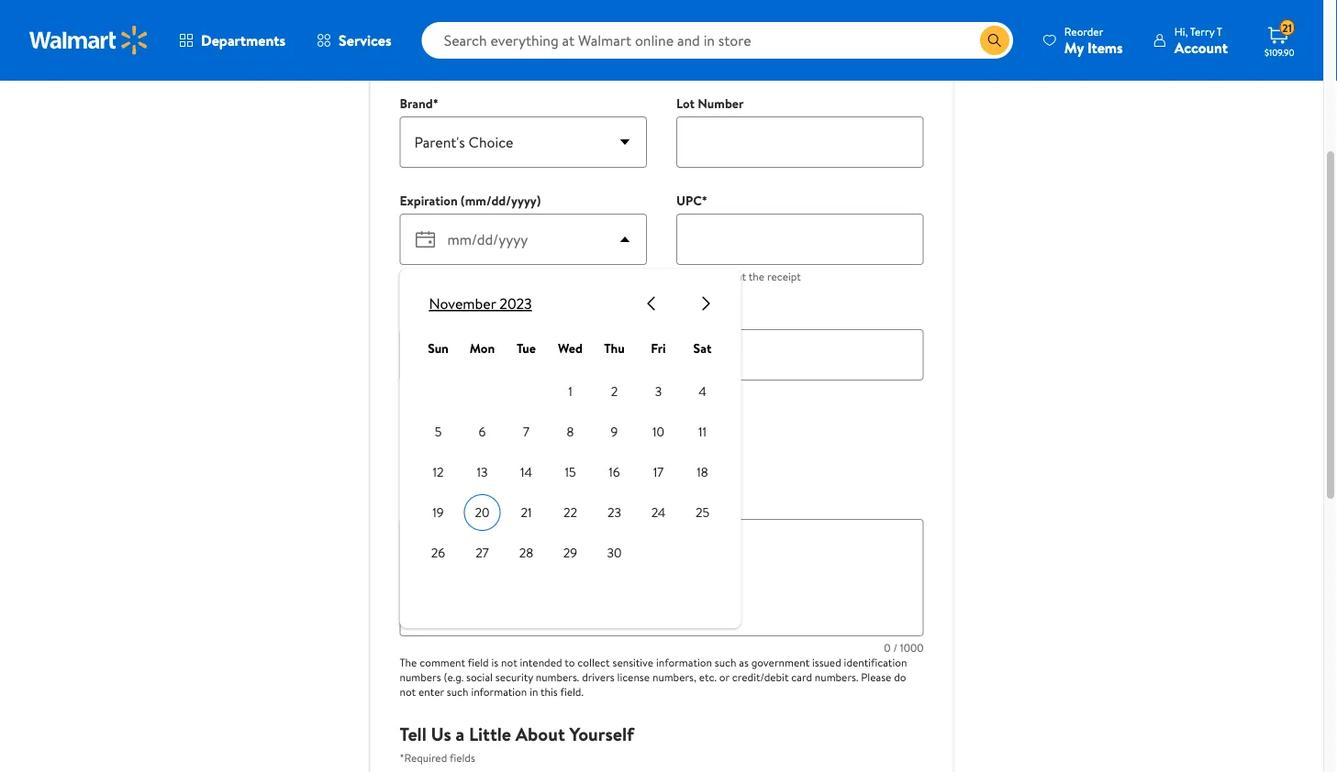 Task type: vqa. For each thing, say whether or not it's contained in the screenshot.
right  'image'
no



Task type: locate. For each thing, give the bounding box(es) containing it.
*required down enter
[[400, 751, 447, 766]]

0 horizontal spatial such
[[447, 685, 469, 700]]

tell
[[400, 27, 427, 53], [400, 722, 427, 747]]

do
[[894, 670, 906, 686]]

services button
[[301, 18, 407, 62]]

30 button
[[596, 536, 633, 572]]

3 fields from the top
[[450, 751, 475, 766]]

0 vertical spatial the
[[509, 27, 538, 53]]

1 vertical spatial *required
[[400, 459, 447, 474]]

please
[[861, 670, 892, 686]]

20
[[475, 504, 490, 522]]

1 vertical spatial not
[[400, 685, 416, 700]]

*required up brand*
[[400, 56, 447, 72]]

1 vertical spatial information
[[471, 685, 527, 700]]

such right enter
[[447, 685, 469, 700]]

0 vertical spatial information
[[656, 655, 712, 671]]

*required fields
[[400, 459, 475, 474]]

such left as
[[715, 655, 737, 671]]

0 vertical spatial tell
[[400, 27, 427, 53]]

Walmart Site-Wide search field
[[422, 22, 1013, 59]]

expiration (mm/dd/yyyy)
[[400, 192, 541, 210]]

tell inside tell us a little about yourself *required fields
[[400, 722, 427, 747]]

about inside tell us a little about yourself *required fields
[[516, 722, 565, 747]]

license
[[617, 670, 650, 686]]

1 horizontal spatial numbers.
[[815, 670, 859, 686]]

you find this at the receipt
[[677, 269, 801, 285]]

us
[[431, 27, 451, 53], [431, 722, 451, 747]]

numbers.
[[536, 670, 579, 686], [815, 670, 859, 686]]

21 right feedback*
[[521, 504, 532, 522]]

17 button
[[640, 455, 677, 492]]

expiration
[[400, 192, 458, 210]]

item
[[400, 308, 426, 326]]

the comment field is not intended to collect sensitive information such as government issued identification numbers (e.g. social security numbers. drivers license numbers, etc. or credit/debit card numbers. please do not enter such information in this field.
[[400, 655, 907, 700]]

information
[[656, 655, 712, 671], [471, 685, 527, 700]]

november 2023 button
[[429, 294, 532, 314]]

sensitive
[[613, 655, 654, 671]]

21
[[1283, 20, 1292, 36], [521, 504, 532, 522]]

reorder
[[1065, 23, 1104, 39]]

23 button
[[596, 495, 633, 532]]

us left a
[[431, 722, 451, 747]]

1 tell from the top
[[400, 27, 427, 53]]

10 button
[[640, 414, 677, 451]]

5 button
[[420, 414, 457, 451]]

2 tell from the top
[[400, 722, 427, 747]]

us up brand*
[[431, 27, 451, 53]]

2 vertical spatial *required
[[400, 751, 447, 766]]

about
[[456, 27, 505, 53], [516, 722, 565, 747]]

1 horizontal spatial the
[[509, 27, 538, 53]]

us inside tell us a little about yourself *required fields
[[431, 722, 451, 747]]

1 vertical spatial tell
[[400, 722, 427, 747]]

20 button
[[464, 495, 501, 532]]

how
[[400, 434, 429, 454]]

number
[[698, 95, 744, 113]]

this right the in at the bottom of the page
[[541, 685, 558, 700]]

us inside tell us about the product *required fields
[[431, 27, 451, 53]]

your right 5
[[449, 403, 485, 429]]

tell for a
[[400, 722, 427, 747]]

t
[[1217, 23, 1223, 39]]

1 horizontal spatial not
[[501, 655, 517, 671]]

share
[[400, 403, 445, 429]]

10
[[653, 424, 665, 441]]

0 vertical spatial 21
[[1283, 20, 1292, 36]]

november 2023
[[429, 294, 532, 314]]

0 vertical spatial fields
[[450, 56, 475, 72]]

comment
[[420, 655, 465, 671]]

receipt
[[767, 269, 801, 285]]

fri
[[651, 339, 666, 357]]

0 vertical spatial about
[[456, 27, 505, 53]]

1 vertical spatial such
[[447, 685, 469, 700]]

8
[[567, 424, 574, 441]]

information left or
[[656, 655, 712, 671]]

0 vertical spatial such
[[715, 655, 737, 671]]

19 button
[[420, 495, 457, 532]]

the
[[749, 269, 765, 285], [459, 434, 480, 454]]

tell inside tell us about the product *required fields
[[400, 27, 427, 53]]

this left at
[[717, 269, 734, 285]]

us for about
[[431, 27, 451, 53]]

0 / 1000
[[884, 641, 924, 656]]

1 vertical spatial us
[[431, 722, 451, 747]]

find
[[696, 269, 715, 285]]

the inside tell us about the product *required fields
[[509, 27, 538, 53]]

the right at
[[749, 269, 765, 285]]

0 vertical spatial your
[[449, 403, 485, 429]]

3 *required from the top
[[400, 751, 447, 766]]

reorder my items
[[1065, 23, 1123, 57]]

1 vertical spatial the
[[459, 434, 480, 454]]

card
[[792, 670, 812, 686]]

0 horizontal spatial the
[[400, 655, 417, 671]]

0 vertical spatial *required
[[400, 56, 447, 72]]

8 button
[[552, 414, 589, 451]]

1 vertical spatial fields
[[450, 459, 475, 474]]

not left enter
[[400, 685, 416, 700]]

0 horizontal spatial the
[[459, 434, 480, 454]]

14 button
[[508, 455, 545, 492]]

13 button
[[464, 455, 501, 492]]

1 vertical spatial this
[[541, 685, 558, 700]]

1
[[568, 383, 573, 401]]

1 *required from the top
[[400, 56, 447, 72]]

as
[[739, 655, 749, 671]]

0 vertical spatial us
[[431, 27, 451, 53]]

tell down enter
[[400, 722, 427, 747]]

1 vertical spatial about
[[516, 722, 565, 747]]

9 button
[[596, 414, 633, 451]]

your for comments
[[449, 403, 485, 429]]

description*
[[429, 308, 498, 326]]

the left product
[[509, 27, 538, 53]]

information down "is"
[[471, 685, 527, 700]]

search icon image
[[988, 33, 1002, 48]]

15
[[565, 464, 576, 482]]

november
[[429, 294, 496, 314]]

14
[[520, 464, 532, 482]]

0 horizontal spatial this
[[541, 685, 558, 700]]

1 fields from the top
[[450, 56, 475, 72]]

your right enter
[[433, 498, 458, 516]]

tell for about
[[400, 27, 427, 53]]

tue
[[517, 339, 536, 357]]

tell right services
[[400, 27, 427, 53]]

22 button
[[552, 495, 589, 532]]

17
[[653, 464, 664, 482]]

21 up $109.90
[[1283, 20, 1292, 36]]

0 vertical spatial this
[[717, 269, 734, 285]]

UPC* text field
[[677, 214, 924, 266]]

or
[[720, 670, 730, 686]]

1 button
[[552, 374, 589, 411]]

6
[[479, 424, 486, 441]]

the left comment
[[400, 655, 417, 671]]

16
[[609, 464, 620, 482]]

0 horizontal spatial numbers.
[[536, 670, 579, 686]]

lot
[[677, 95, 695, 113]]

1 vertical spatial the
[[400, 655, 417, 671]]

0 horizontal spatial 21
[[521, 504, 532, 522]]

1000
[[900, 641, 924, 656]]

2 vertical spatial fields
[[450, 751, 475, 766]]

numbers,
[[653, 670, 697, 686]]

upc*
[[677, 192, 708, 210]]

1 horizontal spatial the
[[749, 269, 765, 285]]

how was the store experience?
[[400, 434, 597, 454]]

1 vertical spatial 21
[[521, 504, 532, 522]]

27 button
[[464, 536, 501, 572]]

30
[[607, 545, 622, 563]]

*required down 'how'
[[400, 459, 447, 474]]

1 horizontal spatial about
[[516, 722, 565, 747]]

the right the 'was'
[[459, 434, 480, 454]]

enter your feedback*
[[400, 498, 520, 516]]

29 button
[[552, 536, 589, 572]]

identification
[[844, 655, 907, 671]]

0 horizontal spatial information
[[471, 685, 527, 700]]

0 vertical spatial the
[[749, 269, 765, 285]]

mon
[[470, 339, 495, 357]]

not right "is"
[[501, 655, 517, 671]]

23
[[608, 504, 621, 522]]

1 vertical spatial your
[[433, 498, 458, 516]]

Expiration (mm/dd/yyyy) text field
[[440, 214, 610, 266]]

store
[[484, 434, 517, 454]]

2 us from the top
[[431, 722, 451, 747]]

1 us from the top
[[431, 27, 451, 53]]

us for a
[[431, 722, 451, 747]]

0 horizontal spatial about
[[456, 27, 505, 53]]



Task type: describe. For each thing, give the bounding box(es) containing it.
enter
[[400, 498, 430, 516]]

previous month image
[[640, 293, 662, 315]]

/
[[894, 641, 898, 656]]

brand*
[[400, 95, 438, 113]]

tell us a little about yourself *required fields
[[400, 722, 634, 766]]

24 button
[[640, 495, 677, 532]]

Item description* text field
[[400, 330, 924, 381]]

$109.90
[[1265, 46, 1295, 58]]

22
[[564, 504, 577, 522]]

fields inside tell us a little about yourself *required fields
[[450, 751, 475, 766]]

fields inside tell us about the product *required fields
[[450, 56, 475, 72]]

19
[[433, 504, 444, 522]]

25
[[696, 504, 710, 522]]

1 horizontal spatial such
[[715, 655, 737, 671]]

social
[[466, 670, 493, 686]]

*required inside tell us a little about yourself *required fields
[[400, 751, 447, 766]]

25 button
[[684, 495, 721, 532]]

11
[[699, 424, 707, 441]]

etc.
[[699, 670, 717, 686]]

collapse date picker image
[[614, 229, 636, 251]]

this inside the comment field is not intended to collect sensitive information such as government issued identification numbers (e.g. social security numbers. drivers license numbers, etc. or credit/debit card numbers. please do not enter such information in this field.
[[541, 685, 558, 700]]

13
[[477, 464, 488, 482]]

0 vertical spatial not
[[501, 655, 517, 671]]

4 button
[[684, 374, 721, 411]]

yourself
[[570, 722, 634, 747]]

intended
[[520, 655, 562, 671]]

28 button
[[508, 536, 545, 572]]

29
[[563, 545, 578, 563]]

Search search field
[[422, 22, 1013, 59]]

issued
[[812, 655, 842, 671]]

15 button
[[552, 455, 589, 492]]

item description*
[[400, 308, 498, 326]]

enter
[[419, 685, 444, 700]]

product
[[543, 27, 606, 53]]

items
[[1088, 37, 1123, 57]]

you
[[677, 269, 694, 285]]

12
[[433, 464, 444, 482]]

terry
[[1190, 23, 1215, 39]]

credit/debit
[[732, 670, 789, 686]]

share your comments
[[400, 403, 576, 429]]

1 horizontal spatial 21
[[1283, 20, 1292, 36]]

at
[[737, 269, 746, 285]]

24
[[651, 504, 666, 522]]

2 *required from the top
[[400, 459, 447, 474]]

18
[[697, 464, 708, 482]]

21 button
[[508, 495, 545, 532]]

1 numbers. from the left
[[536, 670, 579, 686]]

hi,
[[1175, 23, 1188, 39]]

lot number
[[677, 95, 744, 113]]

2 fields from the top
[[450, 459, 475, 474]]

3 button
[[640, 374, 677, 411]]

field
[[468, 655, 489, 671]]

services
[[339, 30, 392, 50]]

7 button
[[508, 414, 545, 451]]

sat
[[694, 339, 712, 357]]

26 button
[[420, 536, 457, 572]]

5
[[435, 424, 442, 441]]

collect
[[578, 655, 610, 671]]

18 button
[[684, 455, 721, 492]]

numbers
[[400, 670, 441, 686]]

is
[[492, 655, 499, 671]]

2 numbers. from the left
[[815, 670, 859, 686]]

1 horizontal spatial this
[[717, 269, 734, 285]]

the inside the comment field is not intended to collect sensitive information such as government issued identification numbers (e.g. social security numbers. drivers license numbers, etc. or credit/debit card numbers. please do not enter such information in this field.
[[400, 655, 417, 671]]

about inside tell us about the product *required fields
[[456, 27, 505, 53]]

3
[[655, 383, 662, 401]]

21 inside button
[[521, 504, 532, 522]]

2
[[611, 383, 618, 401]]

0 horizontal spatial not
[[400, 685, 416, 700]]

1 horizontal spatial information
[[656, 655, 712, 671]]

*required inside tell us about the product *required fields
[[400, 56, 447, 72]]

next month image
[[695, 293, 717, 315]]

comments
[[489, 403, 576, 429]]

your for feedback*
[[433, 498, 458, 516]]

Lot Number text field
[[677, 117, 924, 168]]

Enter Your Feedback* text field
[[400, 520, 924, 637]]

feedback*
[[461, 498, 520, 516]]

28
[[519, 545, 534, 563]]

2023
[[500, 294, 532, 314]]

wed
[[558, 339, 583, 357]]

0
[[884, 641, 891, 656]]

walmart image
[[29, 26, 149, 55]]

a
[[456, 722, 465, 747]]

experience?
[[520, 434, 597, 454]]

to
[[565, 655, 575, 671]]

hi, terry t account
[[1175, 23, 1228, 57]]

16 button
[[596, 455, 633, 492]]

departments button
[[163, 18, 301, 62]]

(mm/dd/yyyy)
[[461, 192, 541, 210]]

2 button
[[596, 374, 633, 411]]

9
[[611, 424, 618, 441]]

sun
[[428, 339, 449, 357]]

security
[[495, 670, 533, 686]]

government
[[752, 655, 810, 671]]

(e.g.
[[444, 670, 464, 686]]



